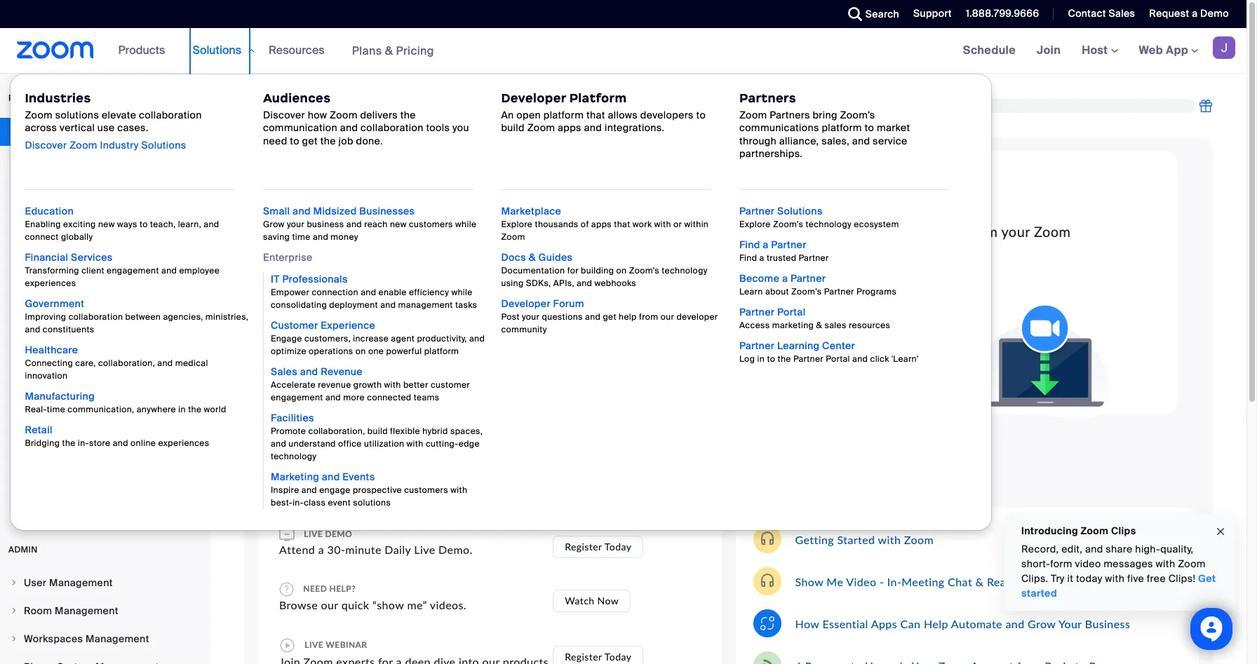 Task type: locate. For each thing, give the bounding box(es) containing it.
or
[[674, 219, 682, 230]]

discover zoom industry solutions link
[[25, 139, 186, 151]]

and inside facilities promote collaboration, build flexible hybrid spaces, and understand office utilization with cutting-edge technology
[[271, 438, 286, 450]]

0 vertical spatial solutions
[[55, 109, 99, 122]]

request
[[1149, 7, 1189, 20]]

1 vertical spatial customers
[[404, 485, 448, 496]]

customers
[[409, 219, 453, 230], [404, 485, 448, 496]]

about
[[765, 286, 789, 297]]

2 new from the left
[[390, 219, 407, 230]]

product information navigation
[[10, 28, 992, 531]]

1 horizontal spatial our
[[661, 311, 674, 323]]

spaces,
[[450, 426, 483, 437]]

live
[[304, 529, 323, 540], [305, 640, 323, 650]]

1 vertical spatial solutions
[[141, 139, 186, 151]]

1 horizontal spatial in-
[[293, 497, 304, 509]]

developer inside developer platform an open platform that allows developers to build zoom apps and integrations.
[[501, 91, 566, 106]]

new inside the 'education enabling exciting new ways to teach, learn, and connect globally'
[[98, 219, 115, 230]]

and inside retail bridging the in-store and online experiences
[[113, 438, 128, 449]]

from inside developer forum post your questions and get help from our developer community
[[639, 311, 658, 323]]

within
[[684, 219, 709, 230]]

right image left workspaces
[[10, 635, 18, 643]]

the left world
[[188, 404, 202, 415]]

cutting-
[[426, 438, 459, 450]]

become
[[739, 272, 780, 285]]

register today for demo
[[565, 541, 632, 552]]

0 vertical spatial grow
[[263, 219, 285, 230]]

1 vertical spatial discover
[[25, 139, 67, 151]]

zoom's down become a partner link
[[791, 286, 822, 297]]

sales inside 'sales and revenue accelerate revenue growth with better customer engagement and more connected teams'
[[271, 366, 297, 378]]

download inside download now button
[[707, 293, 761, 307]]

on inside "customer experience engage customers, increase agent productivity, and optimize operations on one powerful platform"
[[356, 346, 366, 357]]

get inside audiences discover how zoom delivers the communication and collaboration tools you need to get the job done.
[[302, 134, 318, 147]]

explore
[[501, 219, 533, 230], [739, 219, 771, 230]]

invite others to join
[[335, 346, 468, 363]]

a for request a demo
[[1192, 7, 1198, 20]]

developer up the open
[[501, 91, 566, 106]]

1 right image from the top
[[10, 607, 18, 615]]

0 vertical spatial customers
[[409, 219, 453, 230]]

in- inside marketing and events inspire and engage prospective customers with best-in-class event solutions
[[293, 497, 304, 509]]

schedule
[[793, 223, 850, 240]]

services
[[71, 251, 113, 264]]

a up trusted
[[763, 239, 769, 251]]

retail link
[[25, 424, 53, 436]]

and up client.
[[766, 223, 789, 240]]

platform down productivity,
[[424, 346, 459, 357]]

discover up the communication
[[263, 109, 305, 122]]

management up workspaces management
[[55, 605, 118, 617]]

room management menu item
[[0, 598, 206, 624]]

solutions
[[193, 43, 241, 58], [141, 139, 186, 151], [777, 205, 823, 217]]

2 register today from the top
[[565, 651, 632, 663]]

zoom inside the record, edit, and share high-quality, short-form video messages with zoom clips. try it today with five free clips!
[[1178, 558, 1206, 570]]

apps inside marketplace explore thousands of apps that work with or within zoom
[[591, 219, 612, 230]]

and right the store
[[113, 438, 128, 449]]

get up 'small and midsized businesses' link
[[340, 173, 365, 194]]

new left ways
[[98, 219, 115, 230]]

partners up the communications at top
[[770, 109, 810, 122]]

marketing
[[271, 471, 319, 483]]

customers right window new image
[[404, 485, 448, 496]]

getting started with zoom link
[[795, 533, 934, 546]]

& left sales
[[816, 320, 822, 331]]

me
[[827, 575, 843, 588]]

1 vertical spatial while
[[451, 287, 473, 298]]

a inside become a partner learn about zoom's partner programs
[[782, 272, 788, 285]]

with inside facilities promote collaboration, build flexible hybrid spaces, and understand office utilization with cutting-edge technology
[[407, 438, 424, 450]]

with down flexible
[[407, 438, 424, 450]]

our
[[661, 311, 674, 323], [321, 598, 338, 612]]

1 horizontal spatial collaboration
[[139, 109, 202, 122]]

0 vertical spatial our
[[661, 311, 674, 323]]

1 new from the left
[[98, 219, 115, 230]]

2 register today button from the top
[[553, 646, 644, 664]]

zoom inside partners zoom partners bring zoom's communications platform to market through alliance, sales, and service partnerships.
[[739, 109, 767, 122]]

1 register today button from the top
[[553, 536, 644, 558]]

personal for personal contacts
[[24, 273, 66, 286]]

build down an
[[501, 122, 525, 134]]

1 vertical spatial in
[[178, 404, 186, 415]]

0 of 6 completed
[[248, 100, 315, 111]]

solutions up vertical
[[55, 109, 99, 122]]

1 horizontal spatial experiences
[[158, 438, 209, 449]]

0 horizontal spatial technology
[[271, 451, 317, 462]]

marketing and events inspire and engage prospective customers with best-in-class event solutions
[[271, 471, 467, 509]]

2 personal from the top
[[24, 302, 66, 315]]

1 horizontal spatial time
[[292, 232, 311, 243]]

right image for room management
[[10, 607, 18, 615]]

live up attend
[[304, 529, 323, 540]]

partner up sales
[[824, 286, 854, 297]]

while up download zoom to your computer
[[455, 219, 477, 230]]

platform right the open
[[544, 109, 584, 122]]

collaboration down delivers
[[361, 122, 424, 134]]

to down productivity,
[[424, 346, 438, 363]]

profile picture image
[[1213, 36, 1235, 59]]

0
[[248, 100, 253, 111]]

partner up the log
[[739, 340, 775, 352]]

personal inside personal devices 'link'
[[24, 302, 66, 315]]

of
[[255, 100, 263, 111], [581, 219, 589, 230]]

1 horizontal spatial solutions
[[353, 497, 391, 509]]

contacts
[[69, 273, 113, 286]]

clips!
[[1169, 572, 1196, 585]]

& inside the docs & guides documentation for building on zoom's technology using sdks, apis, and webhooks
[[529, 251, 536, 264]]

0 horizontal spatial explore
[[501, 219, 533, 230]]

0 horizontal spatial collaboration
[[68, 311, 123, 323]]

experiences
[[25, 278, 76, 289], [158, 438, 209, 449]]

get inside developer forum post your questions and get help from our developer community
[[603, 311, 617, 323]]

0 horizontal spatial experiences
[[25, 278, 76, 289]]

1 horizontal spatial get
[[340, 173, 365, 194]]

through
[[739, 134, 777, 147]]

1 vertical spatial register today
[[565, 651, 632, 663]]

that left work
[[614, 219, 630, 230]]

0 vertical spatial while
[[455, 219, 477, 230]]

documentation
[[501, 265, 565, 276]]

a for find a partner find a trusted partner
[[763, 239, 769, 251]]

personal contacts
[[24, 273, 113, 286]]

2 horizontal spatial get
[[603, 311, 617, 323]]

0 horizontal spatial from
[[639, 311, 658, 323]]

0 horizontal spatial in
[[178, 404, 186, 415]]

2 vertical spatial your
[[1059, 617, 1082, 630]]

that inside developer platform an open platform that allows developers to build zoom apps and integrations.
[[586, 109, 605, 122]]

1 horizontal spatial on
[[616, 265, 627, 276]]

2 register from the top
[[565, 651, 602, 663]]

1 vertical spatial on
[[616, 265, 627, 276]]

partners up receiving
[[739, 91, 796, 106]]

0 vertical spatial in-
[[78, 438, 89, 449]]

right image left room in the bottom left of the page
[[10, 607, 18, 615]]

get down the communication
[[302, 134, 318, 147]]

and inside developer forum post your questions and get help from our developer community
[[585, 311, 601, 323]]

1 vertical spatial our
[[321, 598, 338, 612]]

1 explore from the left
[[501, 219, 533, 230]]

invite
[[335, 346, 372, 363]]

clips up share
[[1111, 525, 1136, 537]]

0 horizontal spatial that
[[586, 109, 605, 122]]

with down edge
[[451, 485, 467, 496]]

management for workspaces management
[[86, 633, 149, 645]]

your left 'business'
[[1059, 617, 1082, 630]]

that inside marketplace explore thousands of apps that work with or within zoom
[[614, 219, 630, 230]]

new down businesses
[[390, 219, 407, 230]]

industries zoom solutions elevate collaboration across vertical use cases. discover zoom industry solutions
[[25, 91, 202, 151]]

show me video - in-meeting chat & reactions link
[[795, 575, 1037, 588]]

platform inside partners zoom partners bring zoom's communications platform to market through alliance, sales, and service partnerships.
[[822, 122, 862, 134]]

zoom's right bring
[[840, 109, 875, 122]]

1 vertical spatial build
[[367, 426, 388, 437]]

experiences inside retail bridging the in-store and online experiences
[[158, 438, 209, 449]]

enterprise element
[[263, 272, 487, 509]]

powerful
[[386, 346, 422, 357]]

banner
[[0, 28, 1247, 531]]

1
[[306, 232, 313, 246]]

0 vertical spatial today
[[605, 541, 632, 552]]

partner portal link
[[739, 306, 806, 319]]

2 horizontal spatial collaboration
[[361, 122, 424, 134]]

with up connected
[[384, 380, 401, 391]]

download down 'reach'
[[335, 231, 402, 248]]

1 register today from the top
[[565, 541, 632, 552]]

employee
[[179, 265, 220, 276]]

get started link
[[1021, 572, 1216, 600]]

join left host at the right top
[[1037, 43, 1061, 58]]

to right way
[[715, 114, 724, 126]]

1 horizontal spatial from
[[967, 223, 998, 240]]

communication,
[[68, 404, 134, 415]]

your left efficiency
[[379, 289, 408, 306]]

computer
[[496, 231, 561, 248]]

2 developer from the top
[[501, 297, 551, 310]]

today for webinar
[[605, 651, 632, 663]]

collaboration inside audiences discover how zoom delivers the communication and collaboration tools you need to get the job done.
[[361, 122, 424, 134]]

1 vertical spatial engagement
[[271, 392, 323, 403]]

live left webinar on the left bottom
[[305, 640, 323, 650]]

discover
[[263, 109, 305, 122], [25, 139, 67, 151]]

1 vertical spatial management
[[55, 605, 118, 617]]

sales up accelerate
[[271, 366, 297, 378]]

in inside manufacturing real-time communication, anywhere in the world
[[178, 404, 186, 415]]

1 horizontal spatial collaboration,
[[308, 426, 365, 437]]

0 vertical spatial engagement
[[107, 265, 159, 276]]

collaboration, up office
[[308, 426, 365, 437]]

register down watch
[[565, 651, 602, 663]]

personal down financial
[[24, 273, 66, 286]]

experiences down transforming
[[25, 278, 76, 289]]

start,
[[696, 223, 731, 240]]

and inside healthcare connecting care, collaboration, and medical innovation
[[157, 358, 173, 369]]

register today button up watch now
[[553, 536, 644, 558]]

0 vertical spatial register today
[[565, 541, 632, 552]]

manufacturing real-time communication, anywhere in the world
[[25, 390, 226, 415]]

a for become a partner learn about zoom's partner programs
[[782, 272, 788, 285]]

partner inside partner solutions explore zoom's technology ecosystem
[[739, 205, 775, 217]]

technology inside facilities promote collaboration, build flexible hybrid spaces, and understand office utilization with cutting-edge technology
[[271, 451, 317, 462]]

1 horizontal spatial platform
[[544, 109, 584, 122]]

training / webinars
[[258, 484, 372, 496]]

empower
[[271, 287, 310, 298]]

0 vertical spatial right image
[[10, 607, 18, 615]]

1 vertical spatial of
[[581, 219, 589, 230]]

in right the log
[[757, 354, 765, 365]]

0 vertical spatial discover
[[263, 109, 305, 122]]

sales
[[1109, 7, 1135, 20], [271, 366, 297, 378]]

collaboration, down whiteboards link
[[98, 358, 155, 369]]

our left developer
[[661, 311, 674, 323]]

2 right image from the top
[[10, 635, 18, 643]]

an
[[501, 109, 514, 122]]

0 horizontal spatial clips
[[24, 420, 48, 433]]

& up documentation
[[529, 251, 536, 264]]

solutions
[[55, 109, 99, 122], [353, 497, 391, 509]]

2 horizontal spatial on
[[656, 114, 668, 126]]

0 horizontal spatial solutions
[[141, 139, 186, 151]]

using
[[501, 278, 524, 289]]

and up video
[[1085, 543, 1103, 556]]

right image
[[10, 607, 18, 615], [10, 635, 18, 643]]

2 today from the top
[[605, 651, 632, 663]]

2 find from the top
[[739, 253, 757, 264]]

1 vertical spatial portal
[[826, 354, 850, 365]]

partners
[[739, 91, 796, 106], [770, 109, 810, 122]]

the inside manufacturing real-time communication, anywhere in the world
[[188, 404, 202, 415]]

1 vertical spatial sales
[[271, 366, 297, 378]]

0 vertical spatial find
[[739, 239, 760, 251]]

management inside menu item
[[49, 577, 113, 589]]

way
[[694, 114, 712, 126]]

1 vertical spatial now
[[597, 595, 619, 607]]

0 horizontal spatial your
[[379, 289, 408, 306]]

and down for
[[577, 278, 592, 289]]

a up about
[[782, 272, 788, 285]]

workspaces management
[[24, 633, 149, 645]]

0 horizontal spatial discover
[[25, 139, 67, 151]]

to right ways
[[140, 219, 148, 230]]

enterprise
[[263, 251, 313, 264]]

real-
[[25, 404, 47, 415]]

a left 30-
[[318, 543, 324, 556]]

engagement inside "financial services transforming client engagement and employee experiences"
[[107, 265, 159, 276]]

in
[[757, 354, 765, 365], [178, 404, 186, 415]]

discover down home
[[25, 139, 67, 151]]

2 vertical spatial management
[[86, 633, 149, 645]]

0 vertical spatial download
[[335, 231, 402, 248]]

0 horizontal spatial of
[[255, 100, 263, 111]]

apps down platform
[[558, 122, 581, 134]]

0 vertical spatial build
[[501, 122, 525, 134]]

started!
[[370, 173, 430, 194]]

0 horizontal spatial sales
[[271, 366, 297, 378]]

1 developer from the top
[[501, 91, 566, 106]]

1 vertical spatial find
[[739, 253, 757, 264]]

window new image
[[377, 484, 394, 496]]

2 explore from the left
[[739, 219, 771, 230]]

partner solutions link
[[739, 205, 823, 217]]

zoom's
[[840, 109, 875, 122], [773, 219, 804, 230], [629, 265, 659, 276], [791, 286, 822, 297]]

0 horizontal spatial on
[[356, 346, 366, 357]]

1 personal from the top
[[24, 273, 66, 286]]

0 horizontal spatial join
[[441, 346, 468, 363]]

personal
[[24, 273, 66, 286], [24, 302, 66, 315]]

with inside marketing and events inspire and engage prospective customers with best-in-class event solutions
[[451, 485, 467, 496]]

0 vertical spatial clips
[[24, 420, 48, 433]]

now right watch
[[597, 595, 619, 607]]

the right bridging
[[62, 438, 76, 449]]

exciting
[[63, 219, 96, 230]]

and up job
[[340, 122, 358, 134]]

1 horizontal spatial of
[[581, 219, 589, 230]]

experiences inside "financial services transforming client engagement and employee experiences"
[[25, 278, 76, 289]]

customer
[[431, 380, 470, 391]]

and inside start, join, and schedule meetings directly from your zoom desktop client.
[[766, 223, 789, 240]]

0 horizontal spatial in-
[[78, 438, 89, 449]]

ministries,
[[205, 311, 249, 323]]

1 vertical spatial apps
[[591, 219, 612, 230]]

register today down watch now button
[[565, 651, 632, 663]]

time up enterprise
[[292, 232, 311, 243]]

1 vertical spatial clips
[[1111, 525, 1136, 537]]

zoom
[[25, 109, 53, 122], [330, 109, 358, 122], [739, 109, 767, 122], [527, 122, 555, 134], [70, 139, 97, 151], [1034, 223, 1071, 240], [405, 231, 442, 248], [501, 232, 525, 243], [1081, 525, 1109, 537], [904, 533, 934, 546], [1178, 558, 1206, 570]]

five
[[1127, 572, 1144, 585]]

1 today from the top
[[605, 541, 632, 552]]

and inside partners zoom partners bring zoom's communications platform to market through alliance, sales, and service partnerships.
[[852, 134, 870, 147]]

1 vertical spatial get
[[340, 173, 365, 194]]

cases.
[[117, 122, 148, 134]]

solutions inside partner solutions explore zoom's technology ecosystem
[[777, 205, 823, 217]]

register today for webinar
[[565, 651, 632, 663]]

2 horizontal spatial technology
[[806, 219, 852, 230]]

with
[[654, 219, 671, 230], [384, 380, 401, 391], [407, 438, 424, 450], [451, 485, 467, 496], [878, 533, 901, 546], [1156, 558, 1175, 570], [1105, 572, 1125, 585]]

personal inside personal contacts link
[[24, 273, 66, 286]]

video up post
[[467, 289, 505, 306]]

guides
[[538, 251, 573, 264]]

platform
[[569, 91, 627, 106]]

schedule link
[[952, 28, 1026, 73]]

2 vertical spatial technology
[[271, 451, 317, 462]]

register today button for live demo
[[553, 536, 644, 558]]

collaboration up whiteboards link
[[68, 311, 123, 323]]

0 vertical spatial of
[[255, 100, 263, 111]]

teams
[[414, 392, 439, 403]]

find a partner find a trusted partner
[[739, 239, 829, 264]]

0 horizontal spatial build
[[367, 426, 388, 437]]

banner containing industries
[[0, 28, 1247, 531]]

a
[[1192, 7, 1198, 20], [771, 114, 777, 126], [763, 239, 769, 251], [759, 253, 764, 264], [782, 272, 788, 285], [318, 543, 324, 556]]

1 horizontal spatial join
[[1037, 43, 1061, 58]]

and right the 'questions'
[[585, 311, 601, 323]]

register today button down watch now button
[[553, 646, 644, 664]]

and right sales,
[[852, 134, 870, 147]]

customers inside small and midsized businesses grow your business and reach new customers while saving time and money
[[409, 219, 453, 230]]

admin menu menu
[[0, 570, 206, 664]]

healthcare connecting care, collaboration, and medical innovation
[[25, 344, 208, 382]]

video left - on the right bottom of page
[[846, 575, 877, 588]]

portal down center
[[826, 354, 850, 365]]

zoom inside developer platform an open platform that allows developers to build zoom apps and integrations.
[[527, 122, 555, 134]]

our down need help?
[[321, 598, 338, 612]]

download now
[[707, 293, 789, 307]]

grow down started
[[1028, 617, 1056, 630]]

0 vertical spatial solutions
[[193, 43, 241, 58]]

build inside developer platform an open platform that allows developers to build zoom apps and integrations.
[[501, 122, 525, 134]]

1 horizontal spatial download
[[707, 293, 761, 307]]

0 horizontal spatial collaboration,
[[98, 358, 155, 369]]

0 horizontal spatial solutions
[[55, 109, 99, 122]]

zoom inside marketplace explore thousands of apps that work with or within zoom
[[501, 232, 525, 243]]

user management
[[24, 577, 113, 589]]

1 horizontal spatial discover
[[263, 109, 305, 122]]

the right delivers
[[400, 109, 416, 122]]

with right started
[[878, 533, 901, 546]]

build up the utilization at the left of page
[[367, 426, 388, 437]]

right image inside room management menu item
[[10, 607, 18, 615]]

0 vertical spatial management
[[49, 577, 113, 589]]

and down improving
[[25, 324, 40, 335]]

platform up sales,
[[822, 122, 862, 134]]

edit,
[[1062, 543, 1083, 556]]

0 horizontal spatial our
[[321, 598, 338, 612]]

right image for workspaces management
[[10, 635, 18, 643]]

0 horizontal spatial download
[[335, 231, 402, 248]]

search
[[866, 8, 899, 20]]

1 vertical spatial live
[[305, 640, 323, 650]]

0 vertical spatial video
[[467, 289, 505, 306]]

1 vertical spatial download
[[707, 293, 761, 307]]

get started
[[1021, 572, 1216, 600]]

with left the or
[[654, 219, 671, 230]]

1 vertical spatial time
[[47, 404, 65, 415]]

quick
[[342, 598, 369, 612]]

flexible
[[390, 426, 420, 437]]

1 horizontal spatial build
[[501, 122, 525, 134]]

and up engage at bottom left
[[322, 471, 340, 483]]

0 vertical spatial apps
[[558, 122, 581, 134]]

and down 3
[[300, 366, 318, 378]]

2 vertical spatial on
[[356, 346, 366, 357]]

on up webhooks at the top
[[616, 265, 627, 276]]

new inside small and midsized businesses grow your business and reach new customers while saving time and money
[[390, 219, 407, 230]]

2 vertical spatial get
[[603, 311, 617, 323]]

zoom inside start, join, and schedule meetings directly from your zoom desktop client.
[[1034, 223, 1071, 240]]

service
[[873, 134, 908, 147]]

to right developers
[[696, 109, 706, 122]]

a left special
[[771, 114, 777, 126]]

register today button
[[553, 536, 644, 558], [553, 646, 644, 664]]

customer experience link
[[271, 319, 375, 332]]

0 vertical spatial in
[[757, 354, 765, 365]]

and inside the 'education enabling exciting new ways to teach, learn, and connect globally'
[[204, 219, 219, 230]]

in- down the inspire
[[293, 497, 304, 509]]

0 vertical spatial your
[[463, 231, 492, 248]]

zoom's up webhooks at the top
[[629, 265, 659, 276]]

platform inside "customer experience engage customers, increase agent productivity, and optimize operations on one powerful platform"
[[424, 346, 459, 357]]

recordings link
[[0, 383, 206, 411]]

join down productivity,
[[441, 346, 468, 363]]

attend
[[279, 543, 315, 556]]

developer inside developer forum post your questions and get help from our developer community
[[501, 297, 551, 310]]

job
[[339, 134, 353, 147]]

1 register from the top
[[565, 541, 602, 552]]

of right 0
[[255, 100, 263, 111]]

ways
[[117, 219, 137, 230]]

0 vertical spatial experiences
[[25, 278, 76, 289]]

1 horizontal spatial portal
[[826, 354, 850, 365]]

download up access
[[707, 293, 761, 307]]

try
[[1051, 572, 1065, 585]]

zoom's down partner solutions link
[[773, 219, 804, 230]]

0 vertical spatial sales
[[1109, 7, 1135, 20]]

and right 1
[[313, 232, 328, 243]]

0 vertical spatial time
[[292, 232, 311, 243]]

live for demo
[[304, 529, 323, 540]]

0 vertical spatial technology
[[806, 219, 852, 230]]

from right directly at the top of page
[[967, 223, 998, 240]]

0 horizontal spatial apps
[[558, 122, 581, 134]]

partner up access
[[739, 306, 775, 319]]

the down partner learning center link
[[778, 354, 791, 365]]

that down platform
[[586, 109, 605, 122]]

apps
[[558, 122, 581, 134], [591, 219, 612, 230]]



Task type: vqa. For each thing, say whether or not it's contained in the screenshot.


Task type: describe. For each thing, give the bounding box(es) containing it.
0 vertical spatial on
[[656, 114, 668, 126]]

solutions inside industries zoom solutions elevate collaboration across vertical use cases. discover zoom industry solutions
[[141, 139, 186, 151]]

solutions inside dropdown button
[[193, 43, 241, 58]]

resources
[[849, 320, 890, 331]]

edge
[[459, 438, 480, 450]]

directly
[[916, 223, 964, 240]]

personal for personal devices
[[24, 302, 66, 315]]

marketplace explore thousands of apps that work with or within zoom
[[501, 205, 709, 243]]

zoom inside audiences discover how zoom delivers the communication and collaboration tools you need to get the job done.
[[330, 109, 358, 122]]

1 vertical spatial your
[[379, 289, 408, 306]]

across
[[25, 122, 57, 134]]

facilities
[[271, 412, 314, 424]]

ecosystem
[[854, 219, 899, 230]]

resources
[[269, 43, 325, 58]]

zoom's inside become a partner learn about zoom's partner programs
[[791, 286, 822, 297]]

and inside the record, edit, and share high-quality, short-form video messages with zoom clips. try it today with five free clips!
[[1085, 543, 1103, 556]]

demo
[[325, 529, 352, 540]]

understand
[[289, 438, 336, 450]]

business
[[1085, 617, 1130, 630]]

productivity,
[[417, 333, 467, 344]]

and down 'revenue' at the bottom
[[325, 392, 341, 403]]

post
[[501, 311, 520, 323]]

now for download now
[[764, 293, 789, 307]]

operations
[[309, 346, 353, 357]]

from inside start, join, and schedule meetings directly from your zoom desktop client.
[[967, 223, 998, 240]]

zoom's inside the docs & guides documentation for building on zoom's technology using sdks, apis, and webhooks
[[629, 265, 659, 276]]

technology inside the docs & guides documentation for building on zoom's technology using sdks, apis, and webhooks
[[662, 265, 708, 276]]

register today button for live webinar
[[553, 646, 644, 664]]

0 horizontal spatial video
[[467, 289, 505, 306]]

collaboration, inside healthcare connecting care, collaboration, and medical innovation
[[98, 358, 155, 369]]

1 find from the top
[[739, 239, 760, 251]]

partner down trusted
[[791, 272, 826, 285]]

developers
[[640, 109, 694, 122]]

/
[[310, 484, 315, 496]]

zoom logo image
[[17, 41, 94, 59]]

inspire
[[271, 485, 299, 496]]

download zoom to your computer
[[335, 231, 561, 248]]

the left job
[[320, 134, 336, 147]]

developer forum link
[[501, 297, 584, 310]]

time inside manufacturing real-time communication, anywhere in the world
[[47, 404, 65, 415]]

promote
[[271, 426, 306, 437]]

today for demo
[[605, 541, 632, 552]]

your inside start, join, and schedule meetings directly from your zoom desktop client.
[[1001, 223, 1030, 240]]

office
[[338, 438, 362, 450]]

zoom's inside partner solutions explore zoom's technology ecosystem
[[773, 219, 804, 230]]

30-
[[327, 543, 345, 556]]

experiences for services
[[25, 278, 76, 289]]

client.
[[754, 243, 796, 260]]

personal menu menu
[[0, 118, 206, 530]]

engagement inside 'sales and revenue accelerate revenue growth with better customer engagement and more connected teams'
[[271, 392, 323, 403]]

meetings
[[24, 185, 69, 197]]

sales,
[[822, 134, 850, 147]]

management for user management
[[49, 577, 113, 589]]

partner up become a partner learn about zoom's partner programs
[[799, 253, 829, 264]]

record,
[[1021, 543, 1059, 556]]

meetings navigation
[[952, 28, 1247, 74]]

with down messages
[[1105, 572, 1125, 585]]

transforming
[[25, 265, 79, 276]]

right image
[[10, 579, 18, 587]]

developer for forum
[[501, 297, 551, 310]]

allows
[[608, 109, 638, 122]]

free
[[1147, 572, 1166, 585]]

& right chat
[[976, 575, 984, 588]]

in- inside retail bridging the in-store and online experiences
[[78, 438, 89, 449]]

enabling
[[25, 219, 61, 230]]

a down find a partner link
[[759, 253, 764, 264]]

explore inside marketplace explore thousands of apps that work with or within zoom
[[501, 219, 533, 230]]

and up deployment
[[361, 287, 376, 298]]

optimize
[[271, 346, 306, 357]]

register for live demo
[[565, 541, 602, 552]]

settings link
[[0, 442, 206, 470]]

workspaces
[[24, 633, 83, 645]]

and down enable
[[380, 300, 396, 311]]

businesses
[[359, 205, 415, 217]]

management for room management
[[55, 605, 118, 617]]

to inside audiences discover how zoom delivers the communication and collaboration tools you need to get the job done.
[[290, 134, 299, 147]]

it professionals link
[[271, 273, 348, 286]]

while inside it professionals empower connection and enable efficiency while consolidating deployment and management tasks
[[451, 287, 473, 298]]

explore inside partner solutions explore zoom's technology ecosystem
[[739, 219, 771, 230]]

build inside facilities promote collaboration, build flexible hybrid spaces, and understand office utilization with cutting-edge technology
[[367, 426, 388, 437]]

portal inside 'partner portal access marketing & sales resources'
[[777, 306, 806, 319]]

growth
[[353, 380, 382, 391]]

and up money
[[346, 219, 362, 230]]

download for download now
[[707, 293, 761, 307]]

special
[[779, 114, 811, 126]]

partnerships.
[[739, 147, 803, 160]]

the inside retail bridging the in-store and online experiences
[[62, 438, 76, 449]]

events
[[343, 471, 375, 483]]

collaboration inside industries zoom solutions elevate collaboration across vertical use cases. discover zoom industry solutions
[[139, 109, 202, 122]]

between
[[125, 311, 161, 323]]

technology inside partner solutions explore zoom's technology ecosystem
[[806, 219, 852, 230]]

store
[[89, 438, 110, 449]]

that for developer
[[586, 109, 605, 122]]

innovation
[[25, 370, 68, 382]]

and inside audiences discover how zoom delivers the communication and collaboration tools you need to get the job done.
[[340, 122, 358, 134]]

elevate
[[102, 109, 136, 122]]

the inside partner learning center log in to the partner portal and click 'learn'
[[778, 354, 791, 365]]

developer for platform
[[501, 91, 566, 106]]

user management menu item
[[0, 570, 206, 596]]

to inside partners zoom partners bring zoom's communications platform to market through alliance, sales, and service partnerships.
[[865, 122, 874, 134]]

to inside developer platform an open platform that allows developers to build zoom apps and integrations.
[[696, 109, 706, 122]]

apis,
[[553, 278, 574, 289]]

and inside "customer experience engage customers, increase agent productivity, and optimize operations on one powerful platform"
[[469, 333, 485, 344]]

1.888.799.9666
[[966, 7, 1039, 20]]

log
[[739, 354, 755, 365]]

how
[[308, 109, 327, 122]]

questions
[[542, 311, 583, 323]]

and inside partner learning center log in to the partner portal and click 'learn'
[[852, 354, 868, 365]]

live for webinar
[[305, 640, 323, 650]]

solutions inside industries zoom solutions elevate collaboration across vertical use cases. discover zoom industry solutions
[[55, 109, 99, 122]]

partner portal access marketing & sales resources
[[739, 306, 890, 331]]

1 vertical spatial partners
[[770, 109, 810, 122]]

experiences for bridging
[[158, 438, 209, 449]]

'learn'
[[892, 354, 919, 365]]

while inside small and midsized businesses grow your business and reach new customers while saving time and money
[[455, 219, 477, 230]]

retail bridging the in-store and online experiences
[[25, 424, 209, 449]]

industry
[[100, 139, 139, 151]]

to up efficiency
[[446, 231, 460, 248]]

small and midsized businesses grow your business and reach new customers while saving time and money
[[263, 205, 477, 243]]

that for marketplace
[[614, 219, 630, 230]]

solutions inside marketing and events inspire and engage prospective customers with best-in-class event solutions
[[353, 497, 391, 509]]

and inside government improving collaboration between agencies, ministries, and constituents
[[25, 324, 40, 335]]

help
[[619, 311, 637, 323]]

center
[[822, 340, 855, 352]]

portal inside partner learning center log in to the partner portal and click 'learn'
[[826, 354, 850, 365]]

partner down the learning
[[793, 354, 824, 365]]

discover inside audiences discover how zoom delivers the communication and collaboration tools you need to get the job done.
[[263, 109, 305, 122]]

customers inside marketing and events inspire and engage prospective customers with best-in-class event solutions
[[404, 485, 448, 496]]

1 vertical spatial grow
[[1028, 617, 1056, 630]]

and inside the docs & guides documentation for building on zoom's technology using sdks, apis, and webhooks
[[577, 278, 592, 289]]

demo
[[1200, 7, 1229, 20]]

grow inside small and midsized businesses grow your business and reach new customers while saving time and money
[[263, 219, 285, 230]]

zoom's inside partners zoom partners bring zoom's communications platform to market through alliance, sales, and service partnerships.
[[840, 109, 875, 122]]

your inside developer forum post your questions and get help from our developer community
[[522, 311, 540, 323]]

community
[[501, 324, 547, 335]]

clips inside personal menu menu
[[24, 420, 48, 433]]

search button
[[837, 0, 903, 28]]

0 vertical spatial partners
[[739, 91, 796, 106]]

audiences discover how zoom delivers the communication and collaboration tools you need to get the job done.
[[263, 91, 469, 147]]

and inside developer platform an open platform that allows developers to build zoom apps and integrations.
[[584, 122, 602, 134]]

deployment
[[329, 300, 378, 311]]

customer
[[271, 319, 318, 332]]

and right automate
[[1006, 617, 1025, 630]]

phone link
[[0, 236, 206, 264]]

live webinar
[[302, 640, 367, 650]]

& inside 'partner portal access marketing & sales resources'
[[816, 320, 822, 331]]

time inside small and midsized businesses grow your business and reach new customers while saving time and money
[[292, 232, 311, 243]]

your inside small and midsized businesses grow your business and reach new customers while saving time and money
[[287, 219, 305, 230]]

with up free
[[1156, 558, 1175, 570]]

to inside partner learning center log in to the partner portal and click 'learn'
[[767, 354, 775, 365]]

to inside the 'education enabling exciting new ways to teach, learn, and connect globally'
[[140, 219, 148, 230]]

partner up trusted
[[771, 239, 807, 251]]

meetings
[[854, 223, 912, 240]]

in inside partner learning center log in to the partner portal and click 'learn'
[[757, 354, 765, 365]]

and inside "financial services transforming client engagement and employee experiences"
[[161, 265, 177, 276]]

webinars link
[[0, 206, 206, 234]]

2 horizontal spatial your
[[1059, 617, 1082, 630]]

workspaces management menu item
[[0, 626, 206, 652]]

and up class
[[302, 485, 317, 496]]

for
[[567, 265, 579, 276]]

-
[[880, 575, 884, 588]]

1 horizontal spatial clips
[[1111, 525, 1136, 537]]

request a demo
[[1149, 7, 1229, 20]]

1 vertical spatial video
[[846, 575, 877, 588]]

and right small
[[293, 205, 311, 217]]

1 horizontal spatial sales
[[1109, 7, 1135, 20]]

register for live webinar
[[565, 651, 602, 663]]

experience
[[321, 319, 375, 332]]

a for attend a 30-minute daily live demo.
[[318, 543, 324, 556]]

need help?
[[301, 583, 356, 594]]

join inside meetings navigation
[[1037, 43, 1061, 58]]

join link
[[1026, 28, 1071, 73]]

close image
[[1215, 524, 1226, 540]]

midsized
[[313, 205, 357, 217]]

connection
[[312, 287, 358, 298]]

host
[[1082, 43, 1111, 58]]

online
[[131, 438, 156, 449]]

collaboration, inside facilities promote collaboration, build flexible hybrid spaces, and understand office utilization with cutting-edge technology
[[308, 426, 365, 437]]

& right audio
[[454, 289, 464, 306]]

on inside the docs & guides documentation for building on zoom's technology using sdks, apis, and webhooks
[[616, 265, 627, 276]]

meeting
[[902, 575, 945, 588]]

our inside developer forum post your questions and get help from our developer community
[[661, 311, 674, 323]]

small and midsized businesses link
[[263, 205, 415, 217]]

now for watch now
[[597, 595, 619, 607]]

of inside marketplace explore thousands of apps that work with or within zoom
[[581, 219, 589, 230]]

forum
[[553, 297, 584, 310]]

home link
[[0, 118, 206, 146]]

apps inside developer platform an open platform that allows developers to build zoom apps and integrations.
[[558, 122, 581, 134]]

customers,
[[304, 333, 351, 344]]

learn,
[[178, 219, 201, 230]]

consolidating
[[271, 300, 327, 311]]

let's get started!
[[300, 173, 430, 194]]

discover inside industries zoom solutions elevate collaboration across vertical use cases. discover zoom industry solutions
[[25, 139, 67, 151]]

& right plans at left top
[[385, 43, 393, 58]]

sales
[[825, 320, 847, 331]]

desktop
[[696, 243, 750, 260]]

share
[[1106, 543, 1133, 556]]

collaboration inside government improving collaboration between agencies, ministries, and constituents
[[68, 311, 123, 323]]

user
[[24, 577, 47, 589]]

with inside marketplace explore thousands of apps that work with or within zoom
[[654, 219, 671, 230]]

partner inside 'partner portal access marketing & sales resources'
[[739, 306, 775, 319]]

platform inside developer platform an open platform that allows developers to build zoom apps and integrations.
[[544, 109, 584, 122]]

with inside 'sales and revenue accelerate revenue growth with better customer engagement and more connected teams'
[[384, 380, 401, 391]]

download for download zoom to your computer
[[335, 231, 402, 248]]



